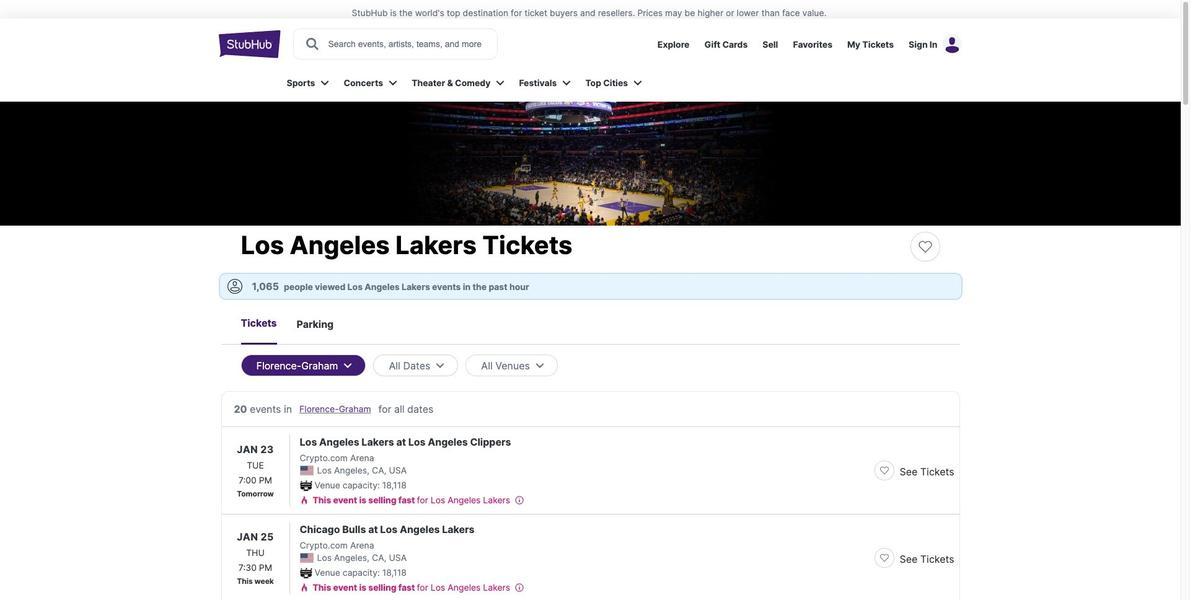 Task type: vqa. For each thing, say whether or not it's contained in the screenshot.
Blake Shelton
no



Task type: locate. For each thing, give the bounding box(es) containing it.
0 vertical spatial tooltip image
[[515, 496, 525, 505]]

tooltip image
[[515, 496, 525, 505], [515, 583, 525, 593]]

2 tooltip image from the top
[[515, 583, 525, 593]]

1 tooltip image from the top
[[515, 496, 525, 505]]

1 vertical spatial tooltip image
[[515, 583, 525, 593]]



Task type: describe. For each thing, give the bounding box(es) containing it.
stubhub image
[[219, 29, 281, 60]]

tooltip image for us national flag image
[[515, 496, 525, 505]]

us national flag image
[[300, 466, 313, 475]]

Search events, artists, teams, and more field
[[327, 37, 486, 51]]

us national flag image
[[300, 553, 313, 563]]

tooltip image for us national flag icon
[[515, 583, 525, 593]]



